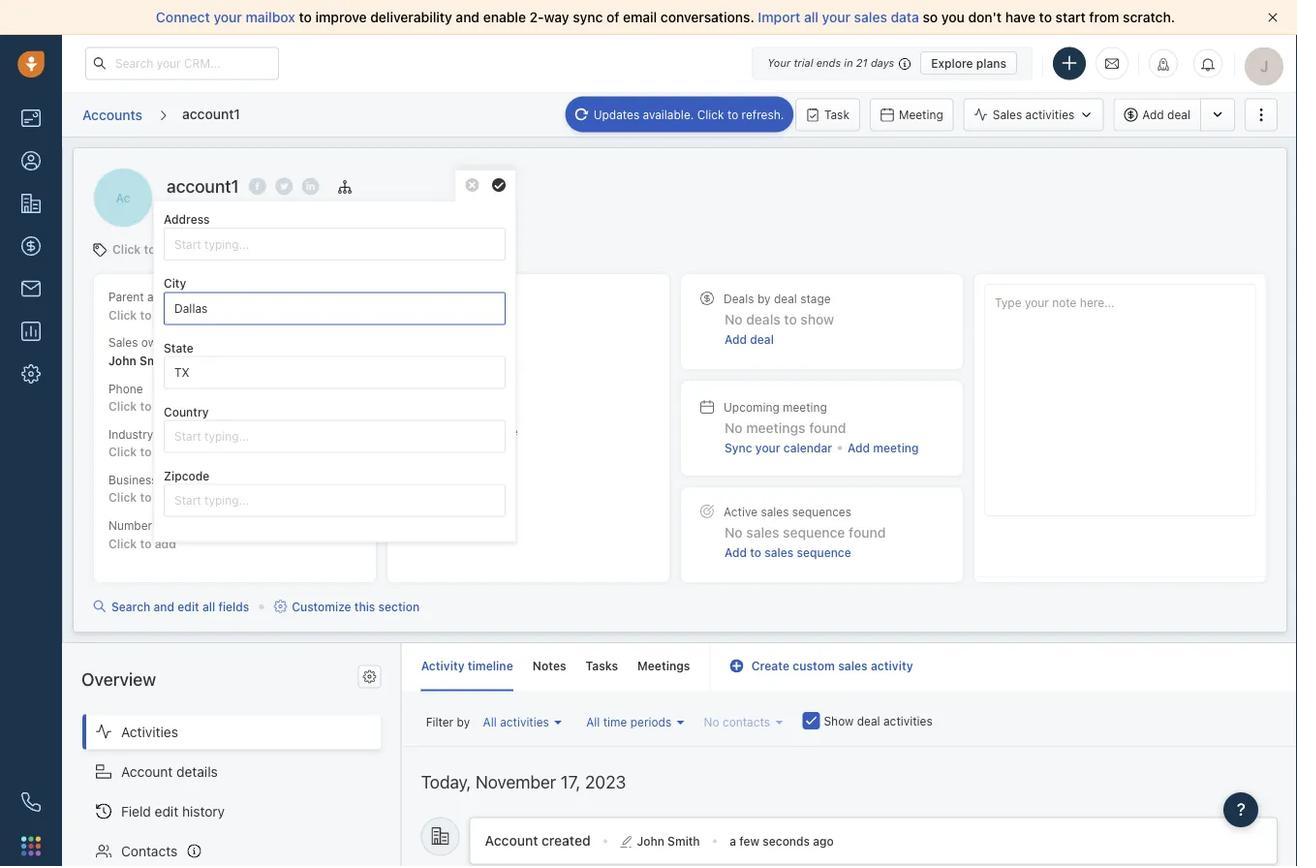 Task type: vqa. For each thing, say whether or not it's contained in the screenshot.
13 more...
no



Task type: describe. For each thing, give the bounding box(es) containing it.
0 vertical spatial account1
[[182, 105, 240, 121]]

plans
[[977, 56, 1007, 70]]

last contacted mode --
[[402, 425, 518, 457]]

add inside parent account click to add
[[155, 308, 176, 322]]

timeline
[[468, 660, 513, 673]]

seconds
[[763, 834, 810, 848]]

phone click to add
[[109, 382, 176, 413]]

click to add
[[402, 352, 470, 365]]

to up the last contacted time
[[434, 352, 445, 365]]

add inside business type click to add
[[155, 491, 176, 505]]

1 - from the left
[[402, 443, 408, 457]]

to left the start at the top of the page
[[1039, 9, 1052, 25]]

click inside phone click to add
[[109, 400, 137, 413]]

from
[[1090, 9, 1120, 25]]

Zipcode text field
[[164, 484, 506, 517]]

parent
[[109, 290, 144, 304]]

section
[[378, 600, 420, 613]]

created
[[542, 833, 591, 849]]

send email image
[[1106, 56, 1119, 72]]

number of employees click to add
[[109, 519, 229, 550]]

to inside parent account click to add
[[140, 308, 152, 322]]

by for deals
[[758, 292, 771, 305]]

all for all activities
[[483, 715, 497, 728]]

parent account click to add
[[109, 290, 191, 322]]

State text field
[[164, 356, 506, 389]]

sync
[[725, 441, 752, 455]]

sales for sales owner john smith
[[109, 336, 138, 349]]

updates available. click to refresh.
[[594, 108, 784, 121]]

call
[[734, 108, 755, 122]]

you
[[942, 9, 965, 25]]

employees
[[170, 519, 229, 532]]

add inside no sales sequence found add to sales sequence
[[725, 546, 747, 559]]

this
[[355, 600, 375, 613]]

2 - from the left
[[408, 443, 413, 457]]

a few seconds ago
[[730, 834, 834, 848]]

17,
[[561, 772, 581, 792]]

import
[[758, 9, 801, 25]]

explore plans
[[931, 56, 1007, 70]]

Search your CRM... text field
[[85, 47, 279, 80]]

last activity type
[[402, 471, 496, 484]]

notes
[[533, 660, 566, 673]]

calendar
[[784, 441, 832, 455]]

updates available. click to refresh. link
[[566, 96, 794, 132]]

deal left stage
[[774, 292, 797, 305]]

industry type click to add
[[109, 427, 181, 459]]

so
[[923, 9, 938, 25]]

add inside 'industry type click to add'
[[155, 445, 176, 459]]

click inside business type click to add
[[109, 491, 137, 505]]

connect your mailbox to improve deliverability and enable 2-way sync of email conversations. import all your sales data so you don't have to start from scratch.
[[156, 9, 1175, 25]]

activity timeline
[[421, 660, 513, 673]]

to inside number of employees click to add
[[140, 537, 152, 550]]

annual
[[402, 290, 440, 304]]

close image
[[1268, 13, 1278, 22]]

add inside phone click to add
[[155, 400, 176, 413]]

1 horizontal spatial activity
[[871, 660, 913, 673]]

click to add tags
[[112, 242, 208, 256]]

create custom sales activity
[[752, 660, 913, 673]]

0
[[416, 304, 426, 323]]

twitter circled image
[[275, 176, 293, 197]]

add up the last contacted time
[[448, 352, 470, 365]]

start
[[1056, 9, 1086, 25]]

mode
[[487, 425, 518, 438]]

active
[[724, 505, 758, 519]]

0 horizontal spatial and
[[154, 600, 175, 613]]

1 vertical spatial john
[[637, 834, 665, 848]]

activities for all activities
[[500, 715, 549, 728]]

contacted for time
[[429, 379, 484, 393]]

Country text field
[[164, 420, 506, 453]]

no for no meetings found
[[725, 419, 743, 435]]

deals
[[746, 311, 781, 327]]

Address text field
[[164, 228, 506, 261]]

to left 'refresh.'
[[728, 108, 739, 121]]

active sales sequences
[[724, 505, 852, 519]]

of inside number of employees click to add
[[156, 519, 167, 532]]

no deals to show add deal
[[725, 311, 834, 346]]

call log button
[[705, 98, 786, 131]]

explore plans link
[[921, 51, 1017, 75]]

to inside no sales sequence found add to sales sequence
[[750, 546, 762, 559]]

no for no sales sequence found add to sales sequence
[[725, 524, 743, 540]]

0 vertical spatial found
[[809, 419, 846, 435]]

0 horizontal spatial activity
[[429, 471, 469, 484]]

ac button
[[93, 168, 153, 228]]

account for account created
[[485, 833, 538, 849]]

phone
[[109, 382, 143, 395]]

click up parent
[[112, 242, 141, 256]]

add meeting link
[[848, 439, 919, 457]]

add deal link
[[725, 331, 774, 350]]

updates
[[594, 108, 640, 121]]

customize this section link
[[274, 598, 420, 615]]

annual revenue $ 0
[[402, 290, 487, 323]]

don't
[[968, 9, 1002, 25]]

search
[[111, 600, 150, 613]]

to inside no deals to show add deal
[[784, 311, 797, 327]]

linkedin circled image
[[302, 176, 319, 197]]

custom
[[793, 660, 835, 673]]

mng settings image
[[363, 670, 377, 684]]

activities
[[121, 724, 178, 740]]

click inside 'industry type click to add'
[[109, 445, 137, 459]]

show deal activities
[[824, 714, 933, 727]]

tasks
[[586, 660, 618, 673]]

upcoming meeting
[[724, 400, 827, 414]]

meetings
[[638, 660, 690, 673]]

details
[[176, 764, 218, 780]]

1 horizontal spatial and
[[456, 9, 480, 25]]

your
[[768, 57, 791, 69]]

industry
[[109, 427, 153, 441]]

sales down active
[[746, 524, 780, 540]]

what's new image
[[1157, 58, 1171, 71]]

john inside sales owner john smith
[[109, 354, 137, 368]]

sales down active sales sequences on the right
[[765, 546, 794, 559]]

in
[[844, 57, 853, 69]]

have
[[1006, 9, 1036, 25]]

number
[[109, 519, 152, 532]]

ends
[[817, 57, 841, 69]]

no contacts button
[[699, 710, 788, 734]]

city
[[164, 277, 186, 290]]

type down last contacted mode -- on the left
[[472, 471, 496, 484]]

trial
[[794, 57, 813, 69]]

add meeting
[[848, 441, 919, 455]]

last for last contacted time
[[402, 379, 425, 393]]

customize this section
[[292, 600, 420, 613]]

deliverability
[[370, 9, 452, 25]]

no for no deals to show add deal
[[725, 311, 743, 327]]

all activities
[[483, 715, 549, 728]]

1 horizontal spatial activities
[[884, 714, 933, 727]]

filter
[[426, 715, 454, 728]]

accounts
[[82, 106, 142, 122]]

add inside add meeting link
[[848, 441, 870, 455]]

all time periods button
[[582, 710, 689, 734]]

meeting for add meeting
[[873, 441, 919, 455]]

add inside button
[[1143, 108, 1164, 122]]

sales right the custom
[[838, 660, 868, 673]]

meeting
[[899, 108, 944, 122]]

add deal button
[[1114, 98, 1201, 131]]

0 vertical spatial sequence
[[783, 524, 845, 540]]

phone image
[[21, 793, 41, 812]]



Task type: locate. For each thing, give the bounding box(es) containing it.
1 horizontal spatial your
[[756, 441, 781, 455]]

type
[[157, 427, 181, 441], [472, 471, 496, 484], [161, 473, 185, 486]]

0 horizontal spatial john
[[109, 354, 137, 368]]

1 contacted from the top
[[429, 379, 484, 393]]

no
[[725, 311, 743, 327], [725, 419, 743, 435], [725, 524, 743, 540], [704, 715, 720, 728]]

by up deals
[[758, 292, 771, 305]]

your for calendar
[[756, 441, 781, 455]]

deal down deals
[[750, 332, 774, 346]]

1 vertical spatial sales
[[109, 336, 138, 349]]

meeting button
[[870, 98, 954, 131]]

of right the sync
[[607, 9, 620, 25]]

1 vertical spatial contacted
[[429, 425, 484, 438]]

activity
[[421, 660, 465, 673]]

0 horizontal spatial time
[[487, 379, 511, 393]]

click inside parent account click to add
[[109, 308, 137, 322]]

contacts
[[121, 843, 178, 859]]

0 vertical spatial by
[[758, 292, 771, 305]]

click down the 0
[[402, 352, 431, 365]]

to left tags
[[144, 242, 155, 256]]

zipcode
[[164, 469, 209, 483]]

today, november 17, 2023
[[421, 772, 626, 792]]

1 horizontal spatial meeting
[[873, 441, 919, 455]]

1 horizontal spatial account
[[485, 833, 538, 849]]

no left the contacts
[[704, 715, 720, 728]]

all right import
[[804, 9, 819, 25]]

time up mode
[[487, 379, 511, 393]]

found inside no sales sequence found add to sales sequence
[[849, 524, 886, 540]]

edit
[[178, 600, 199, 613], [155, 803, 178, 819]]

City text field
[[164, 292, 506, 325]]

to inside 'industry type click to add'
[[140, 445, 152, 459]]

today,
[[421, 772, 471, 792]]

sales right active
[[761, 505, 789, 519]]

sales
[[854, 9, 887, 25], [761, 505, 789, 519], [746, 524, 780, 540], [765, 546, 794, 559], [838, 660, 868, 673]]

1 vertical spatial by
[[457, 715, 470, 728]]

refresh.
[[742, 108, 784, 121]]

no inside no sales sequence found add to sales sequence
[[725, 524, 743, 540]]

deal right the show
[[857, 714, 880, 727]]

contacted down click to add
[[429, 379, 484, 393]]

overview
[[81, 669, 156, 690]]

and left enable
[[456, 9, 480, 25]]

sequences
[[792, 505, 852, 519]]

activities for sales activities
[[1026, 108, 1075, 122]]

account left created
[[485, 833, 538, 849]]

0 horizontal spatial account
[[121, 764, 173, 780]]

deals
[[724, 292, 754, 305]]

click down number
[[109, 537, 137, 550]]

click down business
[[109, 491, 137, 505]]

click down parent
[[109, 308, 137, 322]]

0 vertical spatial all
[[804, 9, 819, 25]]

1 all from the left
[[483, 715, 497, 728]]

meeting for upcoming meeting
[[783, 400, 827, 414]]

activity
[[429, 471, 469, 484], [871, 660, 913, 673]]

1 horizontal spatial smith
[[668, 834, 700, 848]]

improve
[[315, 9, 367, 25]]

all for all time periods
[[586, 715, 600, 728]]

your inside "link"
[[756, 441, 781, 455]]

your up your trial ends in 21 days
[[822, 9, 851, 25]]

click down phone
[[109, 400, 137, 413]]

0 horizontal spatial by
[[457, 715, 470, 728]]

filter by
[[426, 715, 470, 728]]

0 vertical spatial sales
[[993, 108, 1022, 122]]

account1
[[182, 105, 240, 121], [167, 176, 239, 197]]

business
[[109, 473, 157, 486]]

to down deals by deal stage
[[784, 311, 797, 327]]

all activities link
[[478, 710, 567, 733]]

edit right field
[[155, 803, 178, 819]]

1 horizontal spatial time
[[603, 715, 627, 728]]

edit left fields
[[178, 600, 199, 613]]

to inside phone click to add
[[140, 400, 152, 413]]

add down employees
[[155, 537, 176, 550]]

history
[[182, 803, 225, 819]]

activity down last contacted mode -- on the left
[[429, 471, 469, 484]]

-
[[402, 443, 408, 457], [408, 443, 413, 457]]

0 horizontal spatial of
[[156, 519, 167, 532]]

no down active
[[725, 524, 743, 540]]

all right the filter by at the left bottom of page
[[483, 715, 497, 728]]

to down active
[[750, 546, 762, 559]]

all
[[804, 9, 819, 25], [202, 600, 215, 613]]

revenue
[[443, 290, 487, 304]]

found up calendar
[[809, 419, 846, 435]]

account for account details
[[121, 764, 173, 780]]

last for last contacted mode --
[[402, 425, 425, 438]]

2 last from the top
[[402, 425, 425, 438]]

add
[[159, 242, 180, 256], [155, 308, 176, 322], [448, 352, 470, 365], [155, 400, 176, 413], [155, 445, 176, 459], [155, 491, 176, 505], [155, 537, 176, 550]]

3 last from the top
[[402, 471, 425, 484]]

and right search
[[154, 600, 175, 613]]

type for industry type click to add
[[157, 427, 181, 441]]

john left a
[[637, 834, 665, 848]]

click inside number of employees click to add
[[109, 537, 137, 550]]

$
[[402, 304, 412, 323]]

a
[[730, 834, 736, 848]]

deal down "what's new" image at the right of page
[[1168, 108, 1191, 122]]

no for no contacts
[[704, 715, 720, 728]]

1 vertical spatial account
[[485, 833, 538, 849]]

your for mailbox
[[214, 9, 242, 25]]

0 vertical spatial john
[[109, 354, 137, 368]]

your trial ends in 21 days
[[768, 57, 895, 69]]

to down business
[[140, 491, 152, 505]]

1 horizontal spatial found
[[849, 524, 886, 540]]

field edit history
[[121, 803, 225, 819]]

account down activities
[[121, 764, 173, 780]]

add up 'industry type click to add'
[[155, 400, 176, 413]]

1 vertical spatial of
[[156, 519, 167, 532]]

meeting inside add meeting link
[[873, 441, 919, 455]]

deal inside no deals to show add deal
[[750, 332, 774, 346]]

add inside no deals to show add deal
[[725, 332, 747, 346]]

type right business
[[161, 473, 185, 486]]

explore
[[931, 56, 973, 70]]

your down meetings
[[756, 441, 781, 455]]

add down "what's new" image at the right of page
[[1143, 108, 1164, 122]]

click left call
[[697, 108, 724, 121]]

add to sales sequence link
[[725, 544, 851, 563]]

1 vertical spatial meeting
[[873, 441, 919, 455]]

sales down plans
[[993, 108, 1022, 122]]

1 horizontal spatial all
[[586, 715, 600, 728]]

type down country
[[157, 427, 181, 441]]

0 vertical spatial smith
[[140, 354, 173, 368]]

smith
[[140, 354, 173, 368], [668, 834, 700, 848]]

contacted
[[429, 379, 484, 393], [429, 425, 484, 438]]

by
[[758, 292, 771, 305], [457, 715, 470, 728]]

sales left owner
[[109, 336, 138, 349]]

address
[[164, 213, 210, 226]]

1 vertical spatial all
[[202, 600, 215, 613]]

0 horizontal spatial smith
[[140, 354, 173, 368]]

meeting up the no meetings found
[[783, 400, 827, 414]]

all down tasks on the bottom left of the page
[[586, 715, 600, 728]]

2 vertical spatial last
[[402, 471, 425, 484]]

1 vertical spatial smith
[[668, 834, 700, 848]]

last for last activity type
[[402, 471, 425, 484]]

way
[[544, 9, 569, 25]]

smith left a
[[668, 834, 700, 848]]

to
[[299, 9, 312, 25], [1039, 9, 1052, 25], [728, 108, 739, 121], [144, 242, 155, 256], [140, 308, 152, 322], [784, 311, 797, 327], [434, 352, 445, 365], [140, 400, 152, 413], [140, 445, 152, 459], [140, 491, 152, 505], [140, 537, 152, 550], [750, 546, 762, 559]]

no down deals at the top right
[[725, 311, 743, 327]]

contacted for mode
[[429, 425, 484, 438]]

type inside 'industry type click to add'
[[157, 427, 181, 441]]

time inside button
[[603, 715, 627, 728]]

no up the "sync"
[[725, 419, 743, 435]]

1 vertical spatial last
[[402, 425, 425, 438]]

enable
[[483, 9, 526, 25]]

days
[[871, 57, 895, 69]]

1 vertical spatial activity
[[871, 660, 913, 673]]

log
[[758, 108, 775, 122]]

to down phone
[[140, 400, 152, 413]]

0 horizontal spatial your
[[214, 9, 242, 25]]

to inside business type click to add
[[140, 491, 152, 505]]

no inside no deals to show add deal
[[725, 311, 743, 327]]

show
[[801, 311, 834, 327]]

add up zipcode
[[155, 445, 176, 459]]

0 vertical spatial of
[[607, 9, 620, 25]]

search and edit all fields
[[111, 600, 249, 613]]

accounts link
[[81, 100, 143, 130]]

ago
[[813, 834, 834, 848]]

0 vertical spatial last
[[402, 379, 425, 393]]

1 horizontal spatial of
[[607, 9, 620, 25]]

0 vertical spatial contacted
[[429, 379, 484, 393]]

all inside button
[[586, 715, 600, 728]]

account created
[[485, 833, 591, 849]]

0 vertical spatial meeting
[[783, 400, 827, 414]]

add inside number of employees click to add
[[155, 537, 176, 550]]

type inside business type click to add
[[161, 473, 185, 486]]

add down account
[[155, 308, 176, 322]]

sync your calendar
[[725, 441, 832, 455]]

1 vertical spatial found
[[849, 524, 886, 540]]

november
[[476, 772, 556, 792]]

add right calendar
[[848, 441, 870, 455]]

sales left data
[[854, 9, 887, 25]]

sales for sales activities
[[993, 108, 1022, 122]]

0 horizontal spatial all
[[202, 600, 215, 613]]

contacted inside last contacted mode --
[[429, 425, 484, 438]]

2 contacted from the top
[[429, 425, 484, 438]]

1 last from the top
[[402, 379, 425, 393]]

missing translation: timeline_feeds.filters.account image
[[432, 827, 449, 845]]

by right filter
[[457, 715, 470, 728]]

to right mailbox
[[299, 9, 312, 25]]

ac
[[116, 191, 130, 204]]

create
[[752, 660, 790, 673]]

no contacts
[[704, 715, 770, 728]]

1 vertical spatial and
[[154, 600, 175, 613]]

1 horizontal spatial by
[[758, 292, 771, 305]]

2 all from the left
[[586, 715, 600, 728]]

no sales sequence found add to sales sequence
[[725, 524, 886, 559]]

found
[[809, 419, 846, 435], [849, 524, 886, 540]]

1 horizontal spatial sales
[[993, 108, 1022, 122]]

create custom sales activity link
[[730, 660, 913, 673]]

upcoming
[[724, 400, 780, 414]]

last up last activity type
[[402, 425, 425, 438]]

0 horizontal spatial activities
[[500, 715, 549, 728]]

freshworks switcher image
[[21, 836, 41, 856]]

0 vertical spatial and
[[456, 9, 480, 25]]

phone element
[[12, 783, 50, 822]]

0 vertical spatial account
[[121, 764, 173, 780]]

smith inside sales owner john smith
[[140, 354, 173, 368]]

deal inside button
[[1168, 108, 1191, 122]]

0 vertical spatial activity
[[429, 471, 469, 484]]

your left mailbox
[[214, 9, 242, 25]]

2 horizontal spatial activities
[[1026, 108, 1075, 122]]

1 vertical spatial edit
[[155, 803, 178, 819]]

type for business type click to add
[[161, 473, 185, 486]]

to down "industry"
[[140, 445, 152, 459]]

last contacted time
[[402, 379, 511, 393]]

to down number
[[140, 537, 152, 550]]

account1 up address
[[167, 176, 239, 197]]

of
[[607, 9, 620, 25], [156, 519, 167, 532]]

time left periods
[[603, 715, 627, 728]]

deals by deal stage
[[724, 292, 831, 305]]

account
[[147, 290, 191, 304]]

1 vertical spatial time
[[603, 715, 627, 728]]

last down last contacted mode -- on the left
[[402, 471, 425, 484]]

1 vertical spatial account1
[[167, 176, 239, 197]]

0 horizontal spatial sales
[[109, 336, 138, 349]]

add left tags
[[159, 242, 180, 256]]

0 horizontal spatial meeting
[[783, 400, 827, 414]]

call log
[[734, 108, 775, 122]]

state
[[164, 341, 193, 354]]

by for filter
[[457, 715, 470, 728]]

smith down owner
[[140, 354, 173, 368]]

last down click to add
[[402, 379, 425, 393]]

add down active
[[725, 546, 747, 559]]

meetings
[[746, 419, 806, 435]]

sales
[[993, 108, 1022, 122], [109, 336, 138, 349]]

search and edit all fields link
[[93, 598, 249, 615]]

task
[[825, 108, 850, 122]]

0 horizontal spatial all
[[483, 715, 497, 728]]

account1 down search your crm... text box
[[182, 105, 240, 121]]

email
[[623, 9, 657, 25]]

facebook circled image
[[249, 176, 266, 197]]

1 horizontal spatial john
[[637, 834, 665, 848]]

0 vertical spatial edit
[[178, 600, 199, 613]]

all left fields
[[202, 600, 215, 613]]

found down sequences
[[849, 524, 886, 540]]

no inside button
[[704, 715, 720, 728]]

1 horizontal spatial all
[[804, 9, 819, 25]]

john up phone
[[109, 354, 137, 368]]

contacted down the last contacted time
[[429, 425, 484, 438]]

last inside last contacted mode --
[[402, 425, 425, 438]]

add down zipcode
[[155, 491, 176, 505]]

activity up the show deal activities
[[871, 660, 913, 673]]

conversations.
[[661, 9, 755, 25]]

stage
[[801, 292, 831, 305]]

meeting right calendar
[[873, 441, 919, 455]]

add down deals
[[725, 332, 747, 346]]

2 horizontal spatial your
[[822, 9, 851, 25]]

0 vertical spatial time
[[487, 379, 511, 393]]

sales inside sales owner john smith
[[109, 336, 138, 349]]

to down parent
[[140, 308, 152, 322]]

click inside updates available. click to refresh. link
[[697, 108, 724, 121]]

periods
[[631, 715, 672, 728]]

1 vertical spatial sequence
[[797, 546, 851, 559]]

0 horizontal spatial found
[[809, 419, 846, 435]]

deal
[[1168, 108, 1191, 122], [774, 292, 797, 305], [750, 332, 774, 346], [857, 714, 880, 727]]

click down "industry"
[[109, 445, 137, 459]]

of right number
[[156, 519, 167, 532]]

2023
[[585, 772, 626, 792]]

task button
[[796, 98, 860, 131]]



